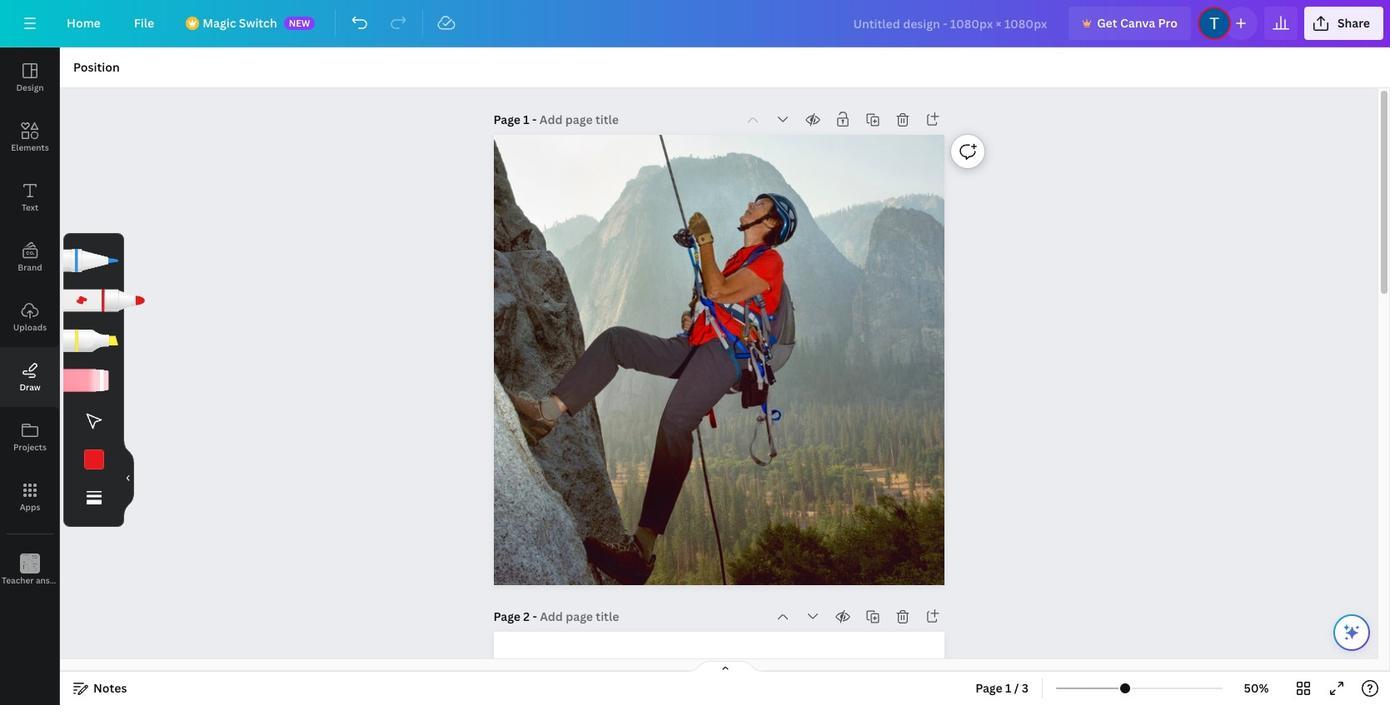 Task type: locate. For each thing, give the bounding box(es) containing it.
uploads
[[13, 322, 47, 333]]

page title text field for page 2 -
[[540, 609, 621, 626]]

brand button
[[0, 227, 60, 287]]

1 vertical spatial 1
[[1005, 681, 1012, 696]]

design button
[[0, 47, 60, 107]]

0 vertical spatial page title text field
[[540, 112, 621, 128]]

-
[[532, 112, 537, 127], [533, 609, 537, 625]]

1 horizontal spatial 1
[[1005, 681, 1012, 696]]

2 vertical spatial page
[[976, 681, 1003, 696]]

canva assistant image
[[1342, 623, 1362, 643]]

0 vertical spatial page
[[494, 112, 521, 127]]

notes button
[[67, 676, 134, 702]]

draw
[[19, 381, 40, 393]]

magic switch
[[203, 15, 277, 31]]

1 vertical spatial page title text field
[[540, 609, 621, 626]]

teacher
[[2, 575, 34, 586]]

show pages image
[[685, 661, 765, 674]]

home link
[[53, 7, 114, 40]]

2 - from the top
[[533, 609, 537, 625]]

0 vertical spatial -
[[532, 112, 537, 127]]

1
[[523, 112, 530, 127], [1005, 681, 1012, 696]]

magic
[[203, 15, 236, 31]]

1 - from the top
[[532, 112, 537, 127]]

side panel tab list
[[0, 47, 85, 601]]

pro
[[1158, 15, 1178, 31]]

3
[[1022, 681, 1029, 696]]

apps
[[20, 501, 40, 513]]

brand
[[18, 262, 42, 273]]

hide image
[[123, 438, 134, 518]]

page inside button
[[976, 681, 1003, 696]]

main menu bar
[[0, 0, 1390, 47]]

share
[[1338, 15, 1370, 31]]

home
[[67, 15, 101, 31]]

position button
[[67, 54, 126, 81]]

elements button
[[0, 107, 60, 167]]

design
[[16, 82, 44, 93]]

switch
[[239, 15, 277, 31]]

page title text field for page 1 -
[[540, 112, 621, 128]]

1 vertical spatial page
[[494, 609, 521, 625]]

projects
[[13, 441, 47, 453]]

1 vertical spatial -
[[533, 609, 537, 625]]

0 vertical spatial 1
[[523, 112, 530, 127]]

1 inside button
[[1005, 681, 1012, 696]]

0 horizontal spatial 1
[[523, 112, 530, 127]]

position
[[73, 59, 120, 75]]

notes
[[93, 681, 127, 696]]

#e7191f image
[[84, 449, 104, 469], [84, 449, 104, 469]]

Page title text field
[[540, 112, 621, 128], [540, 609, 621, 626]]

page
[[494, 112, 521, 127], [494, 609, 521, 625], [976, 681, 1003, 696]]

keys
[[67, 575, 85, 586]]

canva
[[1120, 15, 1155, 31]]



Task type: vqa. For each thing, say whether or not it's contained in the screenshot.
the middle Page
yes



Task type: describe. For each thing, give the bounding box(es) containing it.
text button
[[0, 167, 60, 227]]

1 for /
[[1005, 681, 1012, 696]]

page 1 / 3 button
[[969, 676, 1035, 702]]

get canva pro button
[[1069, 7, 1191, 40]]

50%
[[1244, 681, 1269, 696]]

Design title text field
[[840, 7, 1062, 40]]

page for page 1
[[494, 112, 521, 127]]

projects button
[[0, 407, 60, 467]]

elements
[[11, 142, 49, 153]]

page 2 -
[[494, 609, 540, 625]]

new
[[289, 17, 310, 29]]

1 for -
[[523, 112, 530, 127]]

uploads button
[[0, 287, 60, 347]]

- for page 2 -
[[533, 609, 537, 625]]

text
[[22, 202, 38, 213]]

file
[[134, 15, 154, 31]]

answer
[[36, 575, 65, 586]]

file button
[[121, 7, 168, 40]]

teacher answer keys
[[2, 575, 85, 586]]

page for page 2
[[494, 609, 521, 625]]

get canva pro
[[1097, 15, 1178, 31]]

get
[[1097, 15, 1117, 31]]

page 1 / 3
[[976, 681, 1029, 696]]

/
[[1014, 681, 1019, 696]]

apps button
[[0, 467, 60, 527]]

2
[[523, 609, 530, 625]]

50% button
[[1230, 676, 1284, 702]]

share button
[[1304, 7, 1384, 40]]

;
[[29, 576, 31, 587]]

page 1 -
[[494, 112, 540, 127]]

- for page 1 -
[[532, 112, 537, 127]]

draw button
[[0, 347, 60, 407]]



